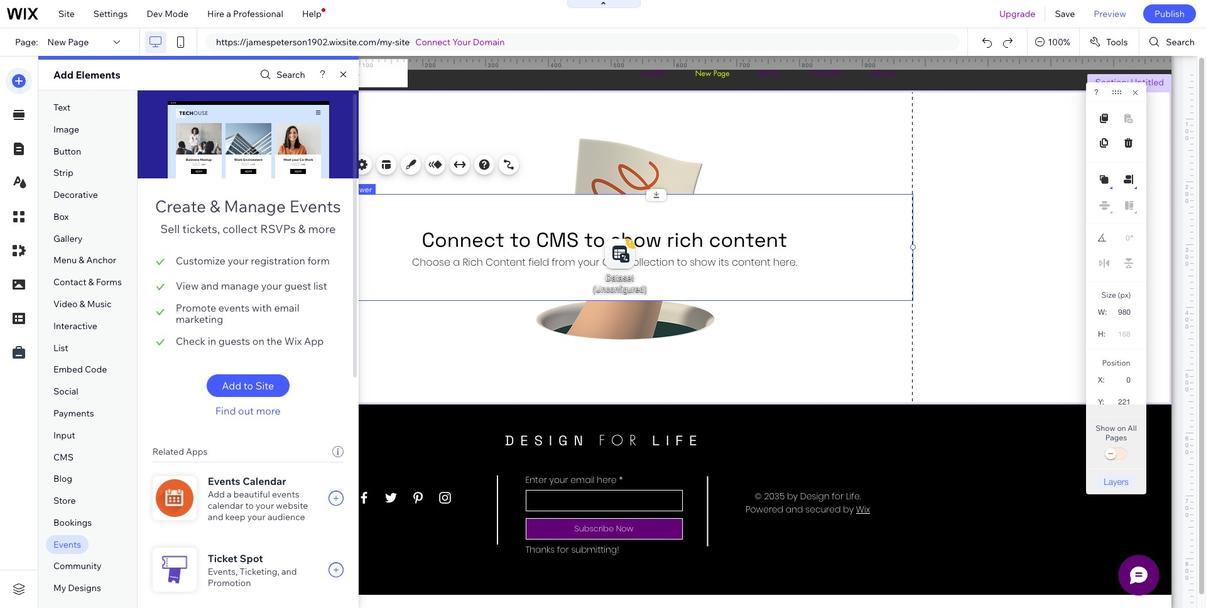 Task type: locate. For each thing, give the bounding box(es) containing it.
settings up content on the left of page
[[305, 159, 339, 170]]

100%
[[1048, 36, 1071, 48]]

section: untitled
[[1095, 77, 1164, 88]]

ticket
[[208, 552, 238, 565]]

your
[[228, 254, 249, 267], [261, 280, 282, 292], [256, 500, 274, 511], [247, 511, 266, 523]]

on
[[252, 335, 264, 347], [1117, 423, 1126, 433]]

search down https://jamespeterson1902.wixsite.com/my-
[[277, 69, 305, 80]]

0 horizontal spatial search
[[277, 69, 305, 80]]

community
[[53, 561, 101, 572]]

https://jamespeterson1902.wixsite.com/my-
[[216, 36, 395, 48]]

None text field
[[1113, 230, 1130, 246], [1111, 371, 1136, 388], [1111, 393, 1136, 410], [1113, 230, 1130, 246], [1111, 371, 1136, 388], [1111, 393, 1136, 410]]

rich
[[300, 185, 316, 194]]

professional
[[233, 8, 283, 19]]

audience
[[268, 511, 305, 523]]

2 vertical spatial events
[[53, 539, 81, 550]]

0 vertical spatial a
[[226, 8, 231, 19]]

app
[[304, 335, 324, 347]]

add
[[53, 68, 73, 81], [222, 379, 241, 392], [208, 489, 225, 500]]

social
[[53, 386, 78, 397]]

0 horizontal spatial events
[[218, 302, 250, 314]]

with
[[252, 302, 272, 314]]

designs
[[68, 583, 101, 594]]

events up audience
[[272, 489, 299, 500]]

0 vertical spatial search
[[1166, 36, 1195, 48]]

0 vertical spatial add
[[53, 68, 73, 81]]

tools
[[1106, 36, 1128, 48]]

to right calendar
[[245, 500, 254, 511]]

200
[[425, 62, 436, 68]]

add inside add to site button
[[222, 379, 241, 392]]

0 vertical spatial on
[[252, 335, 264, 347]]

events
[[218, 302, 250, 314], [272, 489, 299, 500]]

mode
[[165, 8, 189, 19]]

interactive
[[53, 320, 97, 332]]

1 horizontal spatial more
[[308, 222, 336, 236]]

out
[[238, 405, 254, 417]]

site up find out more button
[[256, 379, 274, 392]]

1 horizontal spatial search button
[[1140, 28, 1206, 56]]

1 horizontal spatial site
[[256, 379, 274, 392]]

wix
[[284, 335, 302, 347]]

800
[[802, 62, 813, 68]]

keep
[[225, 511, 245, 523]]

0 horizontal spatial search button
[[257, 66, 305, 84]]

forms
[[96, 277, 122, 288]]

spot
[[240, 552, 263, 565]]

a left the beautiful at the bottom left of page
[[227, 489, 232, 500]]

0 vertical spatial site
[[58, 8, 75, 19]]

(px)
[[1118, 290, 1131, 300]]

1 horizontal spatial on
[[1117, 423, 1126, 433]]

1 horizontal spatial search
[[1166, 36, 1195, 48]]

ticketing,
[[240, 566, 280, 577]]

settings left dev at top left
[[93, 8, 128, 19]]

manage
[[221, 280, 259, 292]]

0 vertical spatial to
[[244, 379, 253, 392]]

on inside show on all pages
[[1117, 423, 1126, 433]]

beautiful
[[234, 489, 270, 500]]

bookings
[[53, 517, 92, 528]]

blog
[[53, 473, 72, 485]]

events down manage
[[218, 302, 250, 314]]

1 vertical spatial on
[[1117, 423, 1126, 433]]

0 horizontal spatial site
[[58, 8, 75, 19]]

https://jamespeterson1902.wixsite.com/my-site connect your domain
[[216, 36, 505, 48]]

& for anchor
[[79, 255, 84, 266]]

add up find
[[222, 379, 241, 392]]

2 horizontal spatial events
[[289, 196, 341, 217]]

add for add elements
[[53, 68, 73, 81]]

& left "forms"
[[88, 277, 94, 288]]

events,
[[208, 566, 238, 577]]

1 horizontal spatial settings
[[305, 159, 339, 170]]

site up new page on the top left of the page
[[58, 8, 75, 19]]

more up form
[[308, 222, 336, 236]]

events inside the events calendar add a beautiful events calendar to your website and keep your audience updated.
[[208, 475, 240, 488]]

1 vertical spatial site
[[256, 379, 274, 392]]

0 vertical spatial settings
[[93, 8, 128, 19]]

on left all
[[1117, 423, 1126, 433]]

to up find out more button
[[244, 379, 253, 392]]

section:
[[1095, 77, 1129, 88]]

and right view
[[201, 280, 219, 292]]

viewer
[[348, 185, 372, 194]]

0 horizontal spatial more
[[256, 405, 281, 417]]

events down rich
[[289, 196, 341, 217]]

0 horizontal spatial events
[[53, 539, 81, 550]]

0 vertical spatial events
[[289, 196, 341, 217]]

and right ticketing,
[[281, 566, 297, 577]]

add for add to site
[[222, 379, 241, 392]]

100% button
[[1028, 28, 1079, 56]]

2 vertical spatial add
[[208, 489, 225, 500]]

2 vertical spatial and
[[281, 566, 297, 577]]

1 horizontal spatial events
[[272, 489, 299, 500]]

a right 'hire'
[[226, 8, 231, 19]]

0 vertical spatial more
[[308, 222, 336, 236]]

100
[[362, 62, 374, 68]]

a
[[226, 8, 231, 19], [227, 489, 232, 500]]

add to site
[[222, 379, 274, 392]]

show on all pages
[[1096, 423, 1137, 442]]

1 vertical spatial events
[[208, 475, 240, 488]]

0 vertical spatial search button
[[1140, 28, 1206, 56]]

and left keep
[[208, 511, 223, 523]]

promotion
[[208, 577, 251, 589]]

search button down publish
[[1140, 28, 1206, 56]]

? button
[[1094, 88, 1099, 97]]

site
[[58, 8, 75, 19], [256, 379, 274, 392]]

domain
[[473, 36, 505, 48]]

on left the
[[252, 335, 264, 347]]

switch
[[1104, 445, 1129, 463]]

video
[[53, 298, 78, 310]]

0 vertical spatial events
[[218, 302, 250, 314]]

more right out
[[256, 405, 281, 417]]

upgrade
[[1000, 8, 1036, 19]]

new page
[[47, 36, 89, 48]]

& right "video"
[[80, 298, 85, 310]]

search down "publish" button
[[1166, 36, 1195, 48]]

strip
[[53, 167, 73, 179]]

guests
[[218, 335, 250, 347]]

?
[[1094, 88, 1099, 97]]

image
[[53, 124, 79, 135]]

0 horizontal spatial settings
[[93, 8, 128, 19]]

events inside promote events with email marketing
[[218, 302, 250, 314]]

customize
[[176, 254, 225, 267]]

None text field
[[1112, 303, 1136, 320], [1112, 325, 1136, 342], [1112, 303, 1136, 320], [1112, 325, 1136, 342]]

1 vertical spatial search button
[[257, 66, 305, 84]]

y:
[[1098, 398, 1105, 407]]

1 vertical spatial events
[[272, 489, 299, 500]]

layers
[[1104, 476, 1129, 487]]

collect
[[223, 222, 258, 236]]

search button
[[1140, 28, 1206, 56], [257, 66, 305, 84]]

events calendar add a beautiful events calendar to your website and keep your audience updated.
[[208, 475, 308, 534]]

& up tickets,
[[210, 196, 220, 217]]

payments
[[53, 408, 94, 419]]

1 vertical spatial and
[[208, 511, 223, 523]]

search button down https://jamespeterson1902.wixsite.com/my-
[[257, 66, 305, 84]]

and
[[201, 280, 219, 292], [208, 511, 223, 523], [281, 566, 297, 577]]

pages
[[1106, 433, 1127, 442]]

1 horizontal spatial events
[[208, 475, 240, 488]]

events down bookings on the left bottom of page
[[53, 539, 81, 550]]

0 horizontal spatial on
[[252, 335, 264, 347]]

& right menu
[[79, 255, 84, 266]]

add up the updated.
[[208, 489, 225, 500]]

0 vertical spatial and
[[201, 280, 219, 292]]

1 vertical spatial a
[[227, 489, 232, 500]]

registration
[[251, 254, 305, 267]]

1 vertical spatial to
[[245, 500, 254, 511]]

add to site button
[[207, 374, 290, 397]]

add up text
[[53, 68, 73, 81]]

1 vertical spatial add
[[222, 379, 241, 392]]

embed
[[53, 364, 83, 375]]

events up calendar
[[208, 475, 240, 488]]

contact
[[53, 277, 86, 288]]

apps
[[186, 446, 208, 457]]

elements
[[76, 68, 120, 81]]

hire
[[207, 8, 224, 19]]



Task type: vqa. For each thing, say whether or not it's contained in the screenshot.
topmost Search button
yes



Task type: describe. For each thing, give the bounding box(es) containing it.
cms
[[53, 451, 74, 463]]

calendar
[[243, 475, 286, 488]]

customize your registration form
[[176, 254, 330, 267]]

untitled
[[1131, 77, 1164, 88]]

save button
[[1046, 0, 1085, 28]]

related apps
[[153, 446, 208, 457]]

events for events
[[53, 539, 81, 550]]

°
[[1131, 234, 1134, 243]]

600
[[676, 62, 688, 68]]

list
[[53, 342, 68, 353]]

h:
[[1098, 330, 1106, 339]]

email
[[274, 302, 299, 314]]

menu
[[53, 255, 77, 266]]

input
[[53, 430, 75, 441]]

& for manage
[[210, 196, 220, 217]]

promote events with email marketing
[[176, 302, 299, 325]]

900
[[865, 62, 876, 68]]

your right keep
[[247, 511, 266, 523]]

add elements
[[53, 68, 120, 81]]

size (px)
[[1102, 290, 1131, 300]]

to inside the events calendar add a beautiful events calendar to your website and keep your audience updated.
[[245, 500, 254, 511]]

menu & anchor
[[53, 255, 116, 266]]

the
[[267, 335, 282, 347]]

check in guests on the wix app
[[176, 335, 324, 347]]

contact & forms
[[53, 277, 122, 288]]

help
[[302, 8, 322, 19]]

view
[[176, 280, 199, 292]]

website
[[276, 500, 308, 511]]

my
[[53, 583, 66, 594]]

& for music
[[80, 298, 85, 310]]

guest
[[284, 280, 311, 292]]

700
[[739, 62, 751, 68]]

connect
[[415, 36, 451, 48]]

dev
[[147, 8, 163, 19]]

add inside the events calendar add a beautiful events calendar to your website and keep your audience updated.
[[208, 489, 225, 500]]

marketing
[[176, 313, 223, 325]]

& for forms
[[88, 277, 94, 288]]

sell
[[160, 222, 180, 236]]

your up manage
[[228, 254, 249, 267]]

music
[[87, 298, 112, 310]]

a inside the events calendar add a beautiful events calendar to your website and keep your audience updated.
[[227, 489, 232, 500]]

site
[[395, 36, 410, 48]]

all
[[1128, 423, 1137, 433]]

tickets,
[[182, 222, 220, 236]]

rsvps
[[260, 222, 296, 236]]

manage
[[224, 196, 286, 217]]

preview button
[[1085, 0, 1136, 28]]

embed code
[[53, 364, 107, 375]]

dev mode
[[147, 8, 189, 19]]

my designs
[[53, 583, 101, 594]]

events inside the events calendar add a beautiful events calendar to your website and keep your audience updated.
[[272, 489, 299, 500]]

w:
[[1098, 308, 1107, 317]]

page
[[68, 36, 89, 48]]

300
[[488, 62, 499, 68]]

promote
[[176, 302, 216, 314]]

1 vertical spatial more
[[256, 405, 281, 417]]

events for events calendar add a beautiful events calendar to your website and keep your audience updated.
[[208, 475, 240, 488]]

find out more button
[[207, 405, 290, 417]]

box
[[53, 211, 69, 222]]

site inside button
[[256, 379, 274, 392]]

tools button
[[1080, 28, 1139, 56]]

and inside "ticket spot events, ticketing, and promotion"
[[281, 566, 297, 577]]

code
[[85, 364, 107, 375]]

form
[[308, 254, 330, 267]]

check
[[176, 335, 206, 347]]

events inside create & manage events sell tickets, collect rsvps & more
[[289, 196, 341, 217]]

content
[[317, 185, 346, 194]]

x:
[[1098, 376, 1105, 385]]

related
[[153, 446, 184, 457]]

find out more
[[215, 405, 281, 417]]

in
[[208, 335, 216, 347]]

video & music
[[53, 298, 112, 310]]

publish button
[[1143, 4, 1196, 23]]

your up with
[[261, 280, 282, 292]]

save
[[1055, 8, 1075, 19]]

new
[[47, 36, 66, 48]]

size
[[1102, 290, 1116, 300]]

ticket spot events, ticketing, and promotion
[[208, 552, 297, 589]]

more inside create & manage events sell tickets, collect rsvps & more
[[308, 222, 336, 236]]

list
[[313, 280, 327, 292]]

and inside the events calendar add a beautiful events calendar to your website and keep your audience updated.
[[208, 511, 223, 523]]

500
[[614, 62, 625, 68]]

preview
[[1094, 8, 1126, 19]]

& right rsvps
[[298, 222, 306, 236]]

1 vertical spatial search
[[277, 69, 305, 80]]

to inside button
[[244, 379, 253, 392]]

layers button
[[1096, 475, 1137, 488]]

1 vertical spatial settings
[[305, 159, 339, 170]]

your down calendar
[[256, 500, 274, 511]]

button
[[53, 145, 81, 157]]



